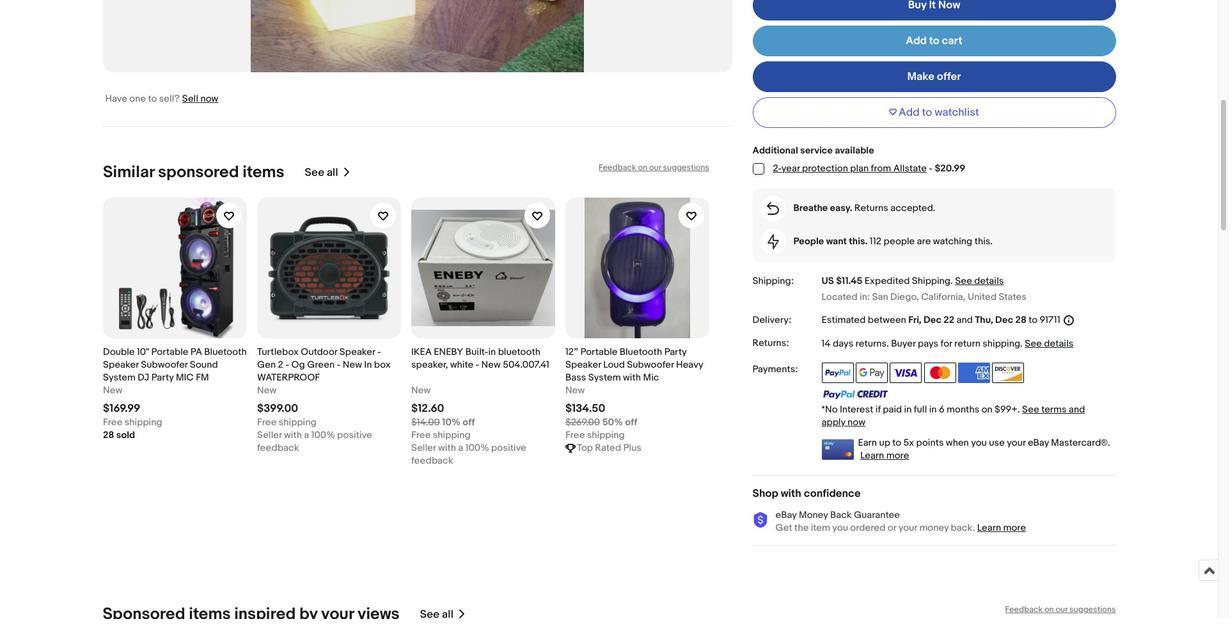 Task type: locate. For each thing, give the bounding box(es) containing it.
- right 2
[[285, 359, 289, 371]]

details up united
[[975, 275, 1004, 287]]

now inside see terms and apply now
[[848, 417, 866, 429]]

new up $169.99 'text field'
[[103, 384, 122, 396]]

built-
[[465, 346, 488, 358]]

new inside the 12" portable bluetooth party speaker loud subwoofer heavy bass system with mic new $134.50 $269.00 50% off free shipping
[[565, 384, 585, 396]]

this. left 112
[[849, 235, 868, 247]]

see down 91711
[[1025, 338, 1042, 350]]

subwoofer inside double 10" portable pa bluetooth speaker subwoofer sound system dj party mic fm new $169.99 free shipping 28 sold
[[141, 359, 187, 371]]

system inside double 10" portable pa bluetooth speaker subwoofer sound system dj party mic fm new $169.99 free shipping 28 sold
[[103, 371, 135, 384]]

new up $12.60
[[411, 384, 430, 396]]

seller down '$399.00'
[[257, 429, 282, 441]]

1 horizontal spatial you
[[971, 437, 987, 449]]

1 horizontal spatial feedback on our suggestions link
[[1005, 605, 1116, 615]]

0 vertical spatial learn
[[861, 450, 884, 462]]

2 new text field from the left
[[257, 384, 276, 397]]

or
[[888, 522, 897, 534]]

feedback inside the turtlebox outdoor speaker - gen 2 - og green - new in box waterproof new $399.00 free shipping seller with a 100% positive feedback
[[257, 442, 299, 454]]

2 off from the left
[[625, 416, 637, 428]]

1 horizontal spatial a
[[458, 442, 463, 454]]

2 horizontal spatial speaker
[[565, 359, 601, 371]]

you
[[971, 437, 987, 449], [833, 522, 848, 534]]

1 horizontal spatial party
[[664, 346, 686, 358]]

bluetooth inside double 10" portable pa bluetooth speaker subwoofer sound system dj party mic fm new $169.99 free shipping 28 sold
[[204, 346, 247, 358]]

new text field up $399.00 text box
[[257, 384, 276, 397]]

1 vertical spatial feedback on our suggestions link
[[1005, 605, 1116, 615]]

1 vertical spatial add
[[899, 106, 920, 119]]

1 subwoofer from the left
[[141, 359, 187, 371]]

shipping up rated
[[587, 429, 625, 441]]

add
[[906, 34, 927, 47], [899, 106, 920, 119]]

Free shipping text field
[[565, 429, 625, 442]]

delivery:
[[753, 314, 792, 326]]

1 portable from the left
[[151, 346, 188, 358]]

1 vertical spatial more
[[1004, 522, 1026, 534]]

with inside the turtlebox outdoor speaker - gen 2 - og green - new in box waterproof new $399.00 free shipping seller with a 100% positive feedback
[[284, 429, 302, 441]]

1 vertical spatial details
[[1044, 338, 1074, 350]]

0 vertical spatial 100%
[[311, 429, 335, 441]]

seller inside new $12.60 $14.00 10% off free shipping seller with a 100% positive feedback
[[411, 442, 436, 454]]

interest
[[840, 404, 874, 416]]

1 dec from the left
[[924, 314, 942, 326]]

0 vertical spatial more
[[887, 450, 909, 462]]

apply
[[822, 417, 846, 429]]

0 horizontal spatial off
[[462, 416, 475, 428]]

0 horizontal spatial seller
[[257, 429, 282, 441]]

1 new text field from the left
[[103, 384, 122, 397]]

off inside the 12" portable bluetooth party speaker loud subwoofer heavy bass system with mic new $134.50 $269.00 50% off free shipping
[[625, 416, 637, 428]]

1 horizontal spatial your
[[1007, 437, 1026, 449]]

1 vertical spatial feedback on our suggestions
[[1005, 605, 1116, 615]]

0 horizontal spatial dec
[[924, 314, 942, 326]]

ebay up get
[[776, 509, 797, 522]]

112
[[870, 235, 882, 247]]

0 horizontal spatial learn more link
[[861, 450, 909, 462]]

0 horizontal spatial you
[[833, 522, 848, 534]]

1 horizontal spatial and
[[1069, 404, 1085, 416]]

free down $14.00
[[411, 429, 431, 441]]

off inside new $12.60 $14.00 10% off free shipping seller with a 100% positive feedback
[[462, 416, 475, 428]]

learn down earn
[[861, 450, 884, 462]]

$169.99 text field
[[103, 402, 140, 415]]

new inside new $12.60 $14.00 10% off free shipping seller with a 100% positive feedback
[[411, 384, 430, 396]]

learn
[[861, 450, 884, 462], [977, 522, 1001, 534]]

0 horizontal spatial feedback on our suggestions link
[[599, 162, 709, 173]]

0 horizontal spatial 100%
[[311, 429, 335, 441]]

with left mic
[[623, 371, 641, 384]]

to right the one
[[148, 93, 157, 105]]

0 horizontal spatial positive
[[337, 429, 372, 441]]

see details link down 91711
[[1025, 338, 1074, 350]]

system left the dj
[[103, 371, 135, 384]]

1 vertical spatial ebay
[[776, 509, 797, 522]]

0 horizontal spatial details
[[975, 275, 1004, 287]]

1 horizontal spatial 100%
[[465, 442, 489, 454]]

shipping down the thu,
[[983, 338, 1021, 350]]

with details__icon image left people
[[767, 234, 779, 249]]

1 horizontal spatial more
[[1004, 522, 1026, 534]]

more inside earn up to 5x points when you use your ebay mastercard®. learn more
[[887, 450, 909, 462]]

new inside ikea eneby built-in bluetooth speaker, white - new 504.007.41
[[481, 359, 501, 371]]

.
[[951, 275, 953, 287], [887, 338, 889, 350], [1021, 338, 1023, 350]]

New text field
[[103, 384, 122, 397], [257, 384, 276, 397]]

see details link up united
[[955, 275, 1004, 287]]

$134.50
[[565, 402, 605, 415]]

0 horizontal spatial see details link
[[955, 275, 1004, 287]]

1 system from the left
[[103, 371, 135, 384]]

shipping inside double 10" portable pa bluetooth speaker subwoofer sound system dj party mic fm new $169.99 free shipping 28 sold
[[124, 416, 162, 428]]

0 horizontal spatial a
[[304, 429, 309, 441]]

previous price $14.00 10% off text field
[[411, 416, 475, 429]]

0 vertical spatial positive
[[337, 429, 372, 441]]

cart
[[942, 34, 963, 47]]

12" portable bluetooth party speaker loud subwoofer heavy bass system with mic new $134.50 $269.00 50% off free shipping
[[565, 346, 703, 441]]

easy.
[[830, 202, 853, 214]]

year
[[782, 162, 800, 174]]

american express image
[[958, 363, 990, 383]]

1 horizontal spatial positive
[[491, 442, 526, 454]]

shipping down 10%
[[433, 429, 470, 441]]

50%
[[602, 416, 623, 428]]

watchlist
[[935, 106, 980, 119]]

0 vertical spatial your
[[1007, 437, 1026, 449]]

5x
[[904, 437, 914, 449]]

shipping inside the 12" portable bluetooth party speaker loud subwoofer heavy bass system with mic new $134.50 $269.00 50% off free shipping
[[587, 429, 625, 441]]

0 horizontal spatial 28
[[103, 429, 114, 441]]

28
[[1016, 314, 1027, 326], [103, 429, 114, 441]]

subwoofer up mic on the left of the page
[[141, 359, 187, 371]]

0 horizontal spatial portable
[[151, 346, 188, 358]]

1 horizontal spatial speaker
[[339, 346, 375, 358]]

0 horizontal spatial new text field
[[411, 384, 430, 397]]

1 vertical spatial positive
[[491, 442, 526, 454]]

united
[[968, 291, 997, 303]]

- right green
[[337, 359, 340, 371]]

1 horizontal spatial free shipping text field
[[257, 416, 316, 429]]

bluetooth inside the 12" portable bluetooth party speaker loud subwoofer heavy bass system with mic new $134.50 $269.00 50% off free shipping
[[620, 346, 662, 358]]

1 vertical spatial party
[[151, 371, 173, 384]]

Seller with a 100% positive feedback text field
[[411, 442, 555, 467]]

off right 10%
[[462, 416, 475, 428]]

1 vertical spatial now
[[848, 417, 866, 429]]

now down interest on the right bottom of page
[[848, 417, 866, 429]]

. up discover image
[[1021, 338, 1023, 350]]

speaker up in
[[339, 346, 375, 358]]

dec
[[924, 314, 942, 326], [996, 314, 1014, 326]]

details down 91711
[[1044, 338, 1074, 350]]

shop
[[753, 488, 779, 500]]

shipping up sold
[[124, 416, 162, 428]]

new inside double 10" portable pa bluetooth speaker subwoofer sound system dj party mic fm new $169.99 free shipping 28 sold
[[103, 384, 122, 396]]

a down 10%
[[458, 442, 463, 454]]

your right the or
[[899, 522, 918, 534]]

previous price $269.00 50% off text field
[[565, 416, 637, 429]]

0 horizontal spatial feedback
[[257, 442, 299, 454]]

new down bass
[[565, 384, 585, 396]]

to left 91711
[[1029, 314, 1038, 326]]

subwoofer for new
[[141, 359, 187, 371]]

with details__icon image
[[767, 202, 779, 215], [767, 234, 779, 249], [753, 512, 768, 528]]

0 horizontal spatial and
[[957, 314, 973, 326]]

6
[[939, 404, 945, 416]]

california,
[[921, 291, 966, 303]]

1 vertical spatial you
[[833, 522, 848, 534]]

make
[[908, 70, 935, 83]]

turtlebox
[[257, 346, 298, 358]]

subwoofer inside the 12" portable bluetooth party speaker loud subwoofer heavy bass system with mic new $134.50 $269.00 50% off free shipping
[[627, 359, 674, 371]]

bluetooth
[[498, 346, 540, 358]]

on
[[638, 162, 647, 173], [982, 404, 993, 416], [1045, 605, 1054, 615]]

a inside new $12.60 $14.00 10% off free shipping seller with a 100% positive feedback
[[458, 442, 463, 454]]

this. right watching
[[975, 235, 993, 247]]

in
[[364, 359, 372, 371]]

1 vertical spatial 100%
[[465, 442, 489, 454]]

a inside the turtlebox outdoor speaker - gen 2 - og green - new in box waterproof new $399.00 free shipping seller with a 100% positive feedback
[[304, 429, 309, 441]]

shipping
[[983, 338, 1021, 350], [124, 416, 162, 428], [278, 416, 316, 428], [433, 429, 470, 441], [587, 429, 625, 441]]

with inside the 12" portable bluetooth party speaker loud subwoofer heavy bass system with mic new $134.50 $269.00 50% off free shipping
[[623, 371, 641, 384]]

$399.00
[[257, 402, 298, 415]]

this.
[[849, 235, 868, 247], [975, 235, 993, 247]]

confidence
[[804, 488, 861, 500]]

1 vertical spatial a
[[458, 442, 463, 454]]

you inside earn up to 5x points when you use your ebay mastercard®. learn more
[[971, 437, 987, 449]]

new text field up $169.99 'text field'
[[103, 384, 122, 397]]

plan
[[850, 162, 869, 174]]

party inside the 12" portable bluetooth party speaker loud subwoofer heavy bass system with mic new $134.50 $269.00 50% off free shipping
[[664, 346, 686, 358]]

to inside button
[[922, 106, 933, 119]]

learn more link down up
[[861, 450, 909, 462]]

0 vertical spatial learn more link
[[861, 450, 909, 462]]

in left 6
[[930, 404, 937, 416]]

new
[[342, 359, 362, 371], [481, 359, 501, 371], [103, 384, 122, 396], [257, 384, 276, 396], [411, 384, 430, 396], [565, 384, 585, 396]]

speaker
[[339, 346, 375, 358], [103, 359, 138, 371], [565, 359, 601, 371]]

a down waterproof
[[304, 429, 309, 441]]

1 horizontal spatial off
[[625, 416, 637, 428]]

1 vertical spatial seller
[[411, 442, 436, 454]]

party inside double 10" portable pa bluetooth speaker subwoofer sound system dj party mic fm new $169.99 free shipping 28 sold
[[151, 371, 173, 384]]

0 vertical spatial feedback
[[599, 162, 636, 173]]

1 vertical spatial suggestions
[[1070, 605, 1116, 615]]

1 horizontal spatial learn more link
[[977, 522, 1026, 534]]

for
[[941, 338, 953, 350]]

master card image
[[924, 363, 956, 383]]

speaker up bass
[[565, 359, 601, 371]]

and right 22
[[957, 314, 973, 326]]

1 vertical spatial learn more link
[[977, 522, 1026, 534]]

seller
[[257, 429, 282, 441], [411, 442, 436, 454]]

gen
[[257, 359, 276, 371]]

with details__icon image left the breathe
[[767, 202, 779, 215]]

0 horizontal spatial this.
[[849, 235, 868, 247]]

speaker inside the 12" portable bluetooth party speaker loud subwoofer heavy bass system with mic new $134.50 $269.00 50% off free shipping
[[565, 359, 601, 371]]

free inside the 12" portable bluetooth party speaker loud subwoofer heavy bass system with mic new $134.50 $269.00 50% off free shipping
[[565, 429, 585, 441]]

0 vertical spatial seller
[[257, 429, 282, 441]]

items
[[242, 162, 284, 182]]

$169.99
[[103, 402, 140, 415]]

1 horizontal spatial seller
[[411, 442, 436, 454]]

learn more link right 'back.'
[[977, 522, 1026, 534]]

22
[[944, 314, 955, 326]]

ebay down terms
[[1028, 437, 1049, 449]]

1 horizontal spatial 28
[[1016, 314, 1027, 326]]

with details__icon image for people
[[767, 234, 779, 249]]

0 vertical spatial our
[[649, 162, 661, 173]]

0 vertical spatial suggestions
[[663, 162, 709, 173]]

portable
[[151, 346, 188, 358], [580, 346, 617, 358]]

subwoofer up mic
[[627, 359, 674, 371]]

2 portable from the left
[[580, 346, 617, 358]]

feedback on our suggestions link
[[599, 162, 709, 173], [1005, 605, 1116, 615]]

bluetooth up the sound
[[204, 346, 247, 358]]

plus
[[623, 442, 641, 454]]

0 horizontal spatial ebay
[[776, 509, 797, 522]]

28 down states
[[1016, 314, 1027, 326]]

and right terms
[[1069, 404, 1085, 416]]

new text field down bass
[[565, 384, 585, 397]]

portable left pa
[[151, 346, 188, 358]]

new down built-
[[481, 359, 501, 371]]

0 horizontal spatial bluetooth
[[204, 346, 247, 358]]

back
[[830, 509, 852, 522]]

0 horizontal spatial subwoofer
[[141, 359, 187, 371]]

0 vertical spatial and
[[957, 314, 973, 326]]

0 vertical spatial feedback on our suggestions
[[599, 162, 709, 173]]

see up united
[[955, 275, 973, 287]]

1 vertical spatial see details link
[[1025, 338, 1074, 350]]

buyer
[[891, 338, 916, 350]]

1 bluetooth from the left
[[204, 346, 247, 358]]

1 vertical spatial your
[[899, 522, 918, 534]]

free down '$399.00'
[[257, 416, 276, 428]]

Free shipping text field
[[103, 416, 162, 429], [257, 416, 316, 429], [411, 429, 470, 442]]

with down '$399.00'
[[284, 429, 302, 441]]

you down back
[[833, 522, 848, 534]]

1 horizontal spatial feedback on our suggestions
[[1005, 605, 1116, 615]]

party right the dj
[[151, 371, 173, 384]]

to left watchlist
[[922, 106, 933, 119]]

dec right the thu,
[[996, 314, 1014, 326]]

free down the $269.00
[[565, 429, 585, 441]]

add left cart
[[906, 34, 927, 47]]

more right 'back.'
[[1004, 522, 1026, 534]]

to left 5x
[[893, 437, 902, 449]]

free shipping text field down $169.99 at left bottom
[[103, 416, 162, 429]]

mic
[[176, 371, 193, 384]]

now right "sell"
[[201, 93, 218, 105]]

1 horizontal spatial learn
[[977, 522, 1001, 534]]

0 vertical spatial ebay
[[1028, 437, 1049, 449]]

free shipping text field down '$399.00'
[[257, 416, 316, 429]]

see details link
[[955, 275, 1004, 287], [1025, 338, 1074, 350]]

returns:
[[753, 337, 789, 349]]

0 horizontal spatial in
[[488, 346, 496, 358]]

learn more link for earn up to 5x points when you use your ebay mastercard®.
[[861, 450, 909, 462]]

0 vertical spatial with details__icon image
[[767, 202, 779, 215]]

positive inside the turtlebox outdoor speaker - gen 2 - og green - new in box waterproof new $399.00 free shipping seller with a 100% positive feedback
[[337, 429, 372, 441]]

0 horizontal spatial feedback
[[599, 162, 636, 173]]

2 new text field from the left
[[565, 384, 585, 397]]

subwoofer for $134.50
[[627, 359, 674, 371]]

loud
[[603, 359, 625, 371]]

-
[[929, 162, 933, 174], [377, 346, 381, 358], [285, 359, 289, 371], [337, 359, 340, 371], [475, 359, 479, 371]]

your right use
[[1007, 437, 1026, 449]]

28 left sold
[[103, 429, 114, 441]]

feedback
[[599, 162, 636, 173], [1005, 605, 1043, 615]]

- down built-
[[475, 359, 479, 371]]

sell
[[182, 93, 198, 105]]

off right 50%
[[625, 416, 637, 428]]

. up california,
[[951, 275, 953, 287]]

0 vertical spatial feedback on our suggestions link
[[599, 162, 709, 173]]

2 subwoofer from the left
[[627, 359, 674, 371]]

1 vertical spatial with details__icon image
[[767, 234, 779, 249]]

shipping down '$399.00'
[[278, 416, 316, 428]]

New text field
[[411, 384, 430, 397], [565, 384, 585, 397]]

0 horizontal spatial party
[[151, 371, 173, 384]]

see all link
[[305, 162, 351, 182]]

2 bluetooth from the left
[[620, 346, 662, 358]]

positive
[[337, 429, 372, 441], [491, 442, 526, 454]]

free up 28 sold 'text box'
[[103, 416, 122, 428]]

ikea eneby built-in bluetooth speaker, white - new 504.007.41
[[411, 346, 549, 371]]

2 horizontal spatial .
[[1021, 338, 1023, 350]]

speaker down double
[[103, 359, 138, 371]]

people
[[794, 235, 824, 247]]

in left full
[[904, 404, 912, 416]]

0 vertical spatial now
[[201, 93, 218, 105]]

- inside ikea eneby built-in bluetooth speaker, white - new 504.007.41
[[475, 359, 479, 371]]

1 horizontal spatial ebay
[[1028, 437, 1049, 449]]

0 horizontal spatial speaker
[[103, 359, 138, 371]]

1 vertical spatial learn
[[977, 522, 1001, 534]]

new text field up $12.60
[[411, 384, 430, 397]]

0 horizontal spatial free shipping text field
[[103, 416, 162, 429]]

*no
[[822, 404, 838, 416]]

google pay image
[[856, 363, 888, 383]]

to
[[930, 34, 940, 47], [148, 93, 157, 105], [922, 106, 933, 119], [1029, 314, 1038, 326], [893, 437, 902, 449]]

portable up loud
[[580, 346, 617, 358]]

points
[[917, 437, 944, 449]]

free shipping text field down 10%
[[411, 429, 470, 442]]

1 vertical spatial and
[[1069, 404, 1085, 416]]

in inside ikea eneby built-in bluetooth speaker, white - new 504.007.41
[[488, 346, 496, 358]]

1 horizontal spatial portable
[[580, 346, 617, 358]]

0 vertical spatial details
[[975, 275, 1004, 287]]

feedback down '$399.00'
[[257, 442, 299, 454]]

dec left 22
[[924, 314, 942, 326]]

1 horizontal spatial bluetooth
[[620, 346, 662, 358]]

see left terms
[[1023, 404, 1040, 416]]

with details__icon image left get
[[753, 512, 768, 528]]

$134.50 text field
[[565, 402, 605, 415]]

with down previous price $14.00 10% off text box
[[438, 442, 456, 454]]

1 horizontal spatial dec
[[996, 314, 1014, 326]]

learn right 'back.'
[[977, 522, 1001, 534]]

in left bluetooth
[[488, 346, 496, 358]]

None text field
[[420, 608, 454, 619]]

party up the "heavy"
[[664, 346, 686, 358]]

Top Rated Plus text field
[[577, 442, 641, 455]]

14 days returns . buyer pays for return shipping . see details
[[822, 338, 1074, 350]]

your inside earn up to 5x points when you use your ebay mastercard®. learn more
[[1007, 437, 1026, 449]]

. left buyer in the right bottom of the page
[[887, 338, 889, 350]]

add inside button
[[899, 106, 920, 119]]

breathe
[[794, 202, 828, 214]]

located
[[822, 291, 858, 303]]

seller down $14.00
[[411, 442, 436, 454]]

earn up to 5x points when you use your ebay mastercard®. learn more
[[858, 437, 1110, 462]]

fri,
[[909, 314, 922, 326]]

0 horizontal spatial more
[[887, 450, 909, 462]]

positive inside new $12.60 $14.00 10% off free shipping seller with a 100% positive feedback
[[491, 442, 526, 454]]

bass
[[565, 371, 586, 384]]

in
[[488, 346, 496, 358], [904, 404, 912, 416], [930, 404, 937, 416]]

money
[[920, 522, 949, 534]]

free inside new $12.60 $14.00 10% off free shipping seller with a 100% positive feedback
[[411, 429, 431, 441]]

1 new text field from the left
[[411, 384, 430, 397]]

feedback inside new $12.60 $14.00 10% off free shipping seller with a 100% positive feedback
[[411, 455, 453, 467]]

new $12.60 $14.00 10% off free shipping seller with a 100% positive feedback
[[411, 384, 528, 467]]

bluetooth up mic
[[620, 346, 662, 358]]

suggestions
[[663, 162, 709, 173], [1070, 605, 1116, 615]]

2 vertical spatial on
[[1045, 605, 1054, 615]]

more down 5x
[[887, 450, 909, 462]]

you left use
[[971, 437, 987, 449]]

1 horizontal spatial now
[[848, 417, 866, 429]]

2 system from the left
[[588, 371, 621, 384]]

watching
[[933, 235, 973, 247]]

add down make
[[899, 106, 920, 119]]

add to watchlist button
[[753, 97, 1116, 128]]

feedback down $14.00
[[411, 455, 453, 467]]

sell now link
[[182, 93, 218, 105]]

1 off from the left
[[462, 416, 475, 428]]

1 horizontal spatial new text field
[[565, 384, 585, 397]]

0 horizontal spatial your
[[899, 522, 918, 534]]

system down loud
[[588, 371, 621, 384]]

the
[[795, 522, 809, 534]]

1 vertical spatial our
[[1056, 605, 1068, 615]]



Task type: vqa. For each thing, say whether or not it's contained in the screenshot.
the and inside the Shipping and tracking link
no



Task type: describe. For each thing, give the bounding box(es) containing it.
accepted.
[[891, 202, 936, 214]]

sold
[[116, 429, 135, 441]]

1 horizontal spatial feedback
[[1005, 605, 1043, 615]]

to inside earn up to 5x points when you use your ebay mastercard®. learn more
[[893, 437, 902, 449]]

new text field for new
[[257, 384, 276, 397]]

shop with confidence
[[753, 488, 861, 500]]

new left in
[[342, 359, 362, 371]]

new up $399.00 text box
[[257, 384, 276, 396]]

see terms and apply now link
[[822, 404, 1085, 429]]

free shipping text field for $169.99
[[103, 416, 162, 429]]

system inside the 12" portable bluetooth party speaker loud subwoofer heavy bass system with mic new $134.50 $269.00 50% off free shipping
[[588, 371, 621, 384]]

12"
[[565, 346, 578, 358]]

days
[[833, 338, 854, 350]]

double 10" portable pa bluetooth speaker subwoofer sound system dj party mic fm new $169.99 free shipping 28 sold
[[103, 346, 247, 441]]

2 horizontal spatial in
[[930, 404, 937, 416]]

use
[[989, 437, 1005, 449]]

$20.99
[[935, 162, 966, 174]]

thu,
[[975, 314, 993, 326]]

0 horizontal spatial feedback on our suggestions
[[599, 162, 709, 173]]

504.007.41
[[503, 359, 549, 371]]

allstate
[[894, 162, 927, 174]]

1 horizontal spatial see details link
[[1025, 338, 1074, 350]]

pays
[[918, 338, 939, 350]]

1 horizontal spatial suggestions
[[1070, 605, 1116, 615]]

Seller with a 100% positive feedback text field
[[257, 429, 401, 455]]

between
[[868, 314, 907, 326]]

make offer
[[908, 70, 961, 83]]

in:
[[860, 291, 870, 303]]

additional
[[753, 144, 798, 156]]

estimated between fri, dec 22 and thu, dec 28 to 91711
[[822, 314, 1061, 326]]

details inside us $11.45 expedited shipping . see details located in: san diego, california, united states
[[975, 275, 1004, 287]]

ebay inside earn up to 5x points when you use your ebay mastercard®. learn more
[[1028, 437, 1049, 449]]

sell?
[[159, 93, 180, 105]]

2-year protection plan from allstate - $20.99
[[773, 162, 966, 174]]

estimated
[[822, 314, 866, 326]]

$399.00 text field
[[257, 402, 298, 415]]

speaker inside the turtlebox outdoor speaker - gen 2 - og green - new in box waterproof new $399.00 free shipping seller with a 100% positive feedback
[[339, 346, 375, 358]]

$11.45
[[836, 275, 863, 287]]

us $11.45 expedited shipping . see details located in: san diego, california, united states
[[822, 275, 1027, 303]]

see left all
[[305, 166, 324, 179]]

*no interest if paid in full in 6 months on $99+.
[[822, 404, 1023, 416]]

turtlebox outdoor speaker - gen 2 - og green - new in box waterproof new $399.00 free shipping seller with a 100% positive feedback
[[257, 346, 390, 454]]

$14.00
[[411, 416, 440, 428]]

$12.60
[[411, 402, 444, 415]]

ebay inside ebay money back guarantee get the item you ordered or your money back. learn more
[[776, 509, 797, 522]]

1 horizontal spatial in
[[904, 404, 912, 416]]

free shipping text field for $399.00
[[257, 416, 316, 429]]

learn inside ebay money back guarantee get the item you ordered or your money back. learn more
[[977, 522, 1001, 534]]

with inside new $12.60 $14.00 10% off free shipping seller with a 100% positive feedback
[[438, 442, 456, 454]]

discover image
[[993, 363, 1025, 383]]

return
[[955, 338, 981, 350]]

offer
[[937, 70, 961, 83]]

0 vertical spatial see details link
[[955, 275, 1004, 287]]

14
[[822, 338, 831, 350]]

0 vertical spatial 28
[[1016, 314, 1027, 326]]

2 dec from the left
[[996, 314, 1014, 326]]

months
[[947, 404, 980, 416]]

10"
[[137, 346, 149, 358]]

your inside ebay money back guarantee get the item you ordered or your money back. learn more
[[899, 522, 918, 534]]

visa image
[[890, 363, 922, 383]]

See all text field
[[305, 166, 338, 179]]

one
[[129, 93, 146, 105]]

make offer link
[[753, 61, 1116, 92]]

pa
[[190, 346, 202, 358]]

see all
[[305, 166, 338, 179]]

waterproof
[[257, 371, 320, 384]]

people want this. 112 people are watching this.
[[794, 235, 993, 247]]

heavy
[[676, 359, 703, 371]]

- left $20.99
[[929, 162, 933, 174]]

0 horizontal spatial on
[[638, 162, 647, 173]]

similar
[[103, 162, 154, 182]]

diego,
[[891, 291, 919, 303]]

ebay mastercard image
[[822, 440, 854, 460]]

sound
[[190, 359, 218, 371]]

full
[[914, 404, 927, 416]]

expedited
[[865, 275, 910, 287]]

if
[[876, 404, 881, 416]]

and inside see terms and apply now
[[1069, 404, 1085, 416]]

paypal image
[[822, 363, 854, 383]]

outdoor
[[301, 346, 337, 358]]

shipping inside the turtlebox outdoor speaker - gen 2 - og green - new in box waterproof new $399.00 free shipping seller with a 100% positive feedback
[[278, 416, 316, 428]]

to left cart
[[930, 34, 940, 47]]

item
[[811, 522, 830, 534]]

guarantee
[[854, 509, 900, 522]]

91711
[[1040, 314, 1061, 326]]

earn
[[858, 437, 877, 449]]

add for add to cart
[[906, 34, 927, 47]]

28 sold text field
[[103, 429, 135, 442]]

protection
[[802, 162, 848, 174]]

from
[[871, 162, 891, 174]]

2 horizontal spatial free shipping text field
[[411, 429, 470, 442]]

shipping inside new $12.60 $14.00 10% off free shipping seller with a 100% positive feedback
[[433, 429, 470, 441]]

green
[[307, 359, 334, 371]]

more inside ebay money back guarantee get the item you ordered or your money back. learn more
[[1004, 522, 1026, 534]]

2 this. from the left
[[975, 235, 993, 247]]

1 horizontal spatial our
[[1056, 605, 1068, 615]]

box
[[374, 359, 390, 371]]

2 horizontal spatial on
[[1045, 605, 1054, 615]]

all
[[327, 166, 338, 179]]

0 horizontal spatial .
[[887, 338, 889, 350]]

people
[[884, 235, 915, 247]]

you inside ebay money back guarantee get the item you ordered or your money back. learn more
[[833, 522, 848, 534]]

portable inside double 10" portable pa bluetooth speaker subwoofer sound system dj party mic fm new $169.99 free shipping 28 sold
[[151, 346, 188, 358]]

terms
[[1042, 404, 1067, 416]]

new text field for $12.60
[[411, 384, 430, 397]]

back.
[[951, 522, 975, 534]]

want
[[826, 235, 847, 247]]

add to watchlist
[[899, 106, 980, 119]]

free inside double 10" portable pa bluetooth speaker subwoofer sound system dj party mic fm new $169.99 free shipping 28 sold
[[103, 416, 122, 428]]

. inside us $11.45 expedited shipping . see details located in: san diego, california, united states
[[951, 275, 953, 287]]

have
[[105, 93, 127, 105]]

28 inside double 10" portable pa bluetooth speaker subwoofer sound system dj party mic fm new $169.99 free shipping 28 sold
[[103, 429, 114, 441]]

10%
[[442, 416, 460, 428]]

0 horizontal spatial now
[[201, 93, 218, 105]]

similar sponsored items
[[103, 162, 284, 182]]

double
[[103, 346, 134, 358]]

$12.60 text field
[[411, 402, 444, 415]]

seller inside the turtlebox outdoor speaker - gen 2 - og green - new in box waterproof new $399.00 free shipping seller with a 100% positive feedback
[[257, 429, 282, 441]]

paypal credit image
[[822, 390, 888, 400]]

ebay money back guarantee get the item you ordered or your money back. learn more
[[776, 509, 1026, 534]]

additional service available
[[753, 144, 874, 156]]

ordered
[[851, 522, 886, 534]]

learn more link for get the item you ordered or your money back.
[[977, 522, 1026, 534]]

100% inside new $12.60 $14.00 10% off free shipping seller with a 100% positive feedback
[[465, 442, 489, 454]]

1 horizontal spatial details
[[1044, 338, 1074, 350]]

with details__icon image for ebay
[[753, 512, 768, 528]]

100% inside the turtlebox outdoor speaker - gen 2 - og green - new in box waterproof new $399.00 free shipping seller with a 100% positive feedback
[[311, 429, 335, 441]]

shipping
[[912, 275, 951, 287]]

speaker inside double 10" portable pa bluetooth speaker subwoofer sound system dj party mic fm new $169.99 free shipping 28 sold
[[103, 359, 138, 371]]

speaker,
[[411, 359, 448, 371]]

with details__icon image for breathe
[[767, 202, 779, 215]]

1 vertical spatial on
[[982, 404, 993, 416]]

see inside us $11.45 expedited shipping . see details located in: san diego, california, united states
[[955, 275, 973, 287]]

og
[[291, 359, 305, 371]]

are
[[917, 235, 931, 247]]

free inside the turtlebox outdoor speaker - gen 2 - og green - new in box waterproof new $399.00 free shipping seller with a 100% positive feedback
[[257, 416, 276, 428]]

with right shop
[[781, 488, 802, 500]]

see inside see terms and apply now
[[1023, 404, 1040, 416]]

new text field for $134.50
[[565, 384, 585, 397]]

san
[[872, 291, 889, 303]]

- up box
[[377, 346, 381, 358]]

white
[[450, 359, 473, 371]]

portable inside the 12" portable bluetooth party speaker loud subwoofer heavy bass system with mic new $134.50 $269.00 50% off free shipping
[[580, 346, 617, 358]]

1 this. from the left
[[849, 235, 868, 247]]

top
[[577, 442, 593, 454]]

payments:
[[753, 364, 798, 376]]

learn inside earn up to 5x points when you use your ebay mastercard®. learn more
[[861, 450, 884, 462]]

new text field for $169.99
[[103, 384, 122, 397]]

returns
[[855, 202, 889, 214]]

add for add to watchlist
[[899, 106, 920, 119]]

rated
[[595, 442, 621, 454]]



